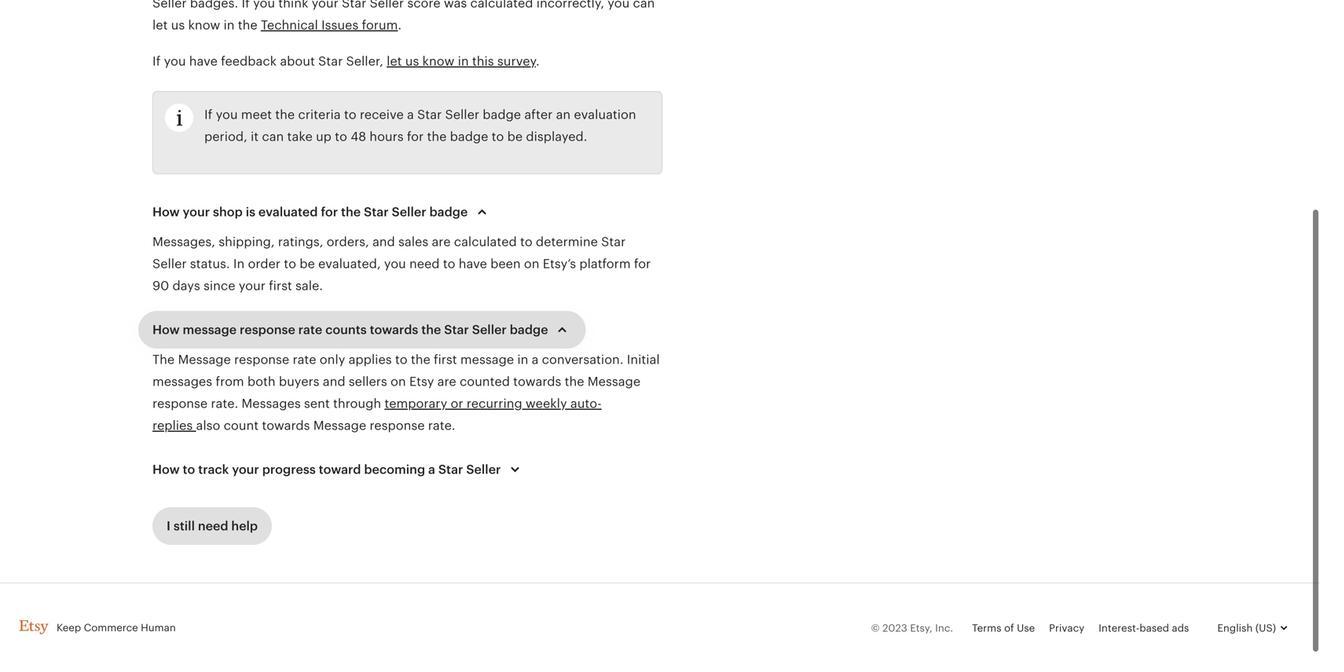 Task type: vqa. For each thing, say whether or not it's contained in the screenshot.
menu inside the MAIN CONTENT
no



Task type: locate. For each thing, give the bounding box(es) containing it.
in up the "weekly"
[[518, 353, 529, 367]]

star up orders,
[[364, 205, 389, 219]]

about
[[280, 54, 315, 68]]

seller inside messages, shipping, ratings, orders, and sales are calculated to determine star seller status. in order to be evaluated, you need to have been on etsy's platform for 90 days since your first sale.
[[153, 257, 187, 271]]

0 vertical spatial message
[[183, 323, 237, 337]]

0 vertical spatial in
[[458, 54, 469, 68]]

temporary or recurring weekly auto- replies
[[153, 397, 602, 433]]

1 horizontal spatial be
[[508, 130, 523, 144]]

0 vertical spatial you
[[164, 54, 186, 68]]

interest-based ads link
[[1099, 623, 1190, 635]]

2 horizontal spatial for
[[634, 257, 651, 271]]

90
[[153, 279, 169, 293]]

weekly
[[526, 397, 567, 411]]

seller,
[[346, 54, 384, 68]]

1 vertical spatial rate.
[[428, 419, 456, 433]]

1 horizontal spatial message
[[461, 353, 514, 367]]

on right 'been'
[[524, 257, 540, 271]]

1 horizontal spatial on
[[524, 257, 540, 271]]

response inside 'initial messages from both buyers and sellers on etsy are counted towards the message response rate. messages sent'
[[153, 397, 208, 411]]

initial messages from both buyers and sellers on etsy are counted towards the message response rate. messages sent
[[153, 353, 660, 411]]

1 vertical spatial be
[[300, 257, 315, 271]]

1 vertical spatial your
[[239, 279, 266, 293]]

0 vertical spatial have
[[189, 54, 218, 68]]

temporary or recurring weekly auto- replies link
[[153, 397, 602, 433]]

0 vertical spatial a
[[407, 108, 414, 122]]

1 vertical spatial message
[[588, 375, 641, 389]]

2 vertical spatial you
[[384, 257, 406, 271]]

you up period,
[[216, 108, 238, 122]]

2 vertical spatial towards
[[262, 419, 310, 433]]

for right hours at the left top of page
[[407, 130, 424, 144]]

star inside "dropdown button"
[[364, 205, 389, 219]]

seller
[[445, 108, 480, 122], [392, 205, 427, 219], [153, 257, 187, 271], [472, 323, 507, 337], [466, 463, 501, 477]]

a
[[407, 108, 414, 122], [532, 353, 539, 367], [428, 463, 435, 477]]

0 horizontal spatial need
[[198, 520, 228, 534]]

seller up the 90
[[153, 257, 187, 271]]

star inside messages, shipping, ratings, orders, and sales are calculated to determine star seller status. in order to be evaluated, you need to have been on etsy's platform for 90 days since your first sale.
[[601, 235, 626, 249]]

issues
[[322, 18, 359, 32]]

be up sale.
[[300, 257, 315, 271]]

a inside how to track your progress toward becoming a star seller dropdown button
[[428, 463, 435, 477]]

0 vertical spatial if
[[153, 54, 161, 68]]

are inside messages, shipping, ratings, orders, and sales are calculated to determine star seller status. in order to be evaluated, you need to have been on etsy's platform for 90 days since your first sale.
[[432, 235, 451, 249]]

0 vertical spatial rate
[[298, 323, 322, 337]]

your down order
[[239, 279, 266, 293]]

1 horizontal spatial in
[[518, 353, 529, 367]]

1 horizontal spatial towards
[[370, 323, 419, 337]]

1 horizontal spatial and
[[373, 235, 395, 249]]

if you meet the criteria to receive a star seller badge after an evaluation period, it can take up to 48 hours for the badge to be displayed.
[[204, 108, 637, 144]]

how
[[153, 205, 180, 219], [153, 323, 180, 337], [153, 463, 180, 477]]

criteria
[[298, 108, 341, 122]]

0 vertical spatial on
[[524, 257, 540, 271]]

for inside if you meet the criteria to receive a star seller badge after an evaluation period, it can take up to 48 hours for the badge to be displayed.
[[407, 130, 424, 144]]

message up counted
[[461, 353, 514, 367]]

a inside if you meet the criteria to receive a star seller badge after an evaluation period, it can take up to 48 hours for the badge to be displayed.
[[407, 108, 414, 122]]

have inside messages, shipping, ratings, orders, and sales are calculated to determine star seller status. in order to be evaluated, you need to have been on etsy's platform for 90 days since your first sale.
[[459, 257, 487, 271]]

rate. down from
[[211, 397, 238, 411]]

to up 48
[[344, 108, 357, 122]]

also
[[196, 419, 220, 433]]

0 vertical spatial for
[[407, 130, 424, 144]]

need right 'still'
[[198, 520, 228, 534]]

star up counted
[[444, 323, 469, 337]]

in left this
[[458, 54, 469, 68]]

0 vertical spatial towards
[[370, 323, 419, 337]]

and inside 'initial messages from both buyers and sellers on etsy are counted towards the message response rate. messages sent'
[[323, 375, 346, 389]]

to right 'applies'
[[395, 353, 408, 367]]

seller up sales
[[392, 205, 427, 219]]

have left feedback
[[189, 54, 218, 68]]

seller inside how to track your progress toward becoming a star seller dropdown button
[[466, 463, 501, 477]]

seller up counted
[[472, 323, 507, 337]]

towards up the "weekly"
[[513, 375, 562, 389]]

initial
[[627, 353, 660, 367]]

0 horizontal spatial towards
[[262, 419, 310, 433]]

for
[[407, 130, 424, 144], [321, 205, 338, 219], [634, 257, 651, 271]]

have
[[189, 54, 218, 68], [459, 257, 487, 271]]

your right track
[[232, 463, 259, 477]]

1 vertical spatial .
[[536, 54, 540, 68]]

towards down messages
[[262, 419, 310, 433]]

0 horizontal spatial if
[[153, 54, 161, 68]]

1 vertical spatial if
[[204, 108, 213, 122]]

english
[[1218, 623, 1253, 635]]

are inside 'initial messages from both buyers and sellers on etsy are counted towards the message response rate. messages sent'
[[438, 375, 457, 389]]

period,
[[204, 130, 247, 144]]

progress
[[262, 463, 316, 477]]

to inside dropdown button
[[183, 463, 195, 477]]

and left sales
[[373, 235, 395, 249]]

badge up calculated
[[430, 205, 468, 219]]

how inside dropdown button
[[153, 463, 180, 477]]

forum
[[362, 18, 398, 32]]

i
[[167, 520, 171, 534]]

ratings,
[[278, 235, 323, 249]]

it
[[251, 130, 259, 144]]

your
[[183, 205, 210, 219], [239, 279, 266, 293], [232, 463, 259, 477]]

you inside if you meet the criteria to receive a star seller badge after an evaluation period, it can take up to 48 hours for the badge to be displayed.
[[216, 108, 238, 122]]

be inside messages, shipping, ratings, orders, and sales are calculated to determine star seller status. in order to be evaluated, you need to have been on etsy's platform for 90 days since your first sale.
[[300, 257, 315, 271]]

0 vertical spatial how
[[153, 205, 180, 219]]

message up the messages
[[178, 353, 231, 367]]

to right up
[[335, 130, 347, 144]]

the down conversation.
[[565, 375, 585, 389]]

1 vertical spatial in
[[518, 353, 529, 367]]

1 vertical spatial message
[[461, 353, 514, 367]]

seller inside 'how message response rate counts towards the star seller badge' dropdown button
[[472, 323, 507, 337]]

star up platform on the left top
[[601, 235, 626, 249]]

1 vertical spatial rate
[[293, 353, 316, 367]]

2 how from the top
[[153, 323, 180, 337]]

how up the
[[153, 323, 180, 337]]

badge
[[483, 108, 521, 122], [450, 130, 489, 144], [430, 205, 468, 219], [510, 323, 548, 337]]

first up etsy
[[434, 353, 457, 367]]

a for becoming
[[428, 463, 435, 477]]

star
[[318, 54, 343, 68], [417, 108, 442, 122], [364, 205, 389, 219], [601, 235, 626, 249], [444, 323, 469, 337], [439, 463, 463, 477]]

towards up the message response rate only applies to the first message in a conversation.
[[370, 323, 419, 337]]

etsy image
[[19, 621, 49, 635]]

have down calculated
[[459, 257, 487, 271]]

1 vertical spatial and
[[323, 375, 346, 389]]

message down since
[[183, 323, 237, 337]]

if for if you have feedback about star seller, let us know in this survey .
[[153, 54, 161, 68]]

rate up buyers
[[293, 353, 316, 367]]

0 vertical spatial your
[[183, 205, 210, 219]]

message
[[183, 323, 237, 337], [461, 353, 514, 367]]

message
[[178, 353, 231, 367], [588, 375, 641, 389], [313, 419, 366, 433]]

(us)
[[1256, 623, 1277, 635]]

a right "becoming"
[[428, 463, 435, 477]]

2 vertical spatial how
[[153, 463, 180, 477]]

etsy,
[[911, 623, 933, 635]]

0 vertical spatial and
[[373, 235, 395, 249]]

if inside if you meet the criteria to receive a star seller badge after an evaluation period, it can take up to 48 hours for the badge to be displayed.
[[204, 108, 213, 122]]

be
[[508, 130, 523, 144], [300, 257, 315, 271]]

in
[[458, 54, 469, 68], [518, 353, 529, 367]]

the
[[275, 108, 295, 122], [427, 130, 447, 144], [341, 205, 361, 219], [422, 323, 441, 337], [411, 353, 431, 367], [565, 375, 585, 389]]

interest-
[[1099, 623, 1140, 635]]

if
[[153, 54, 161, 68], [204, 108, 213, 122]]

feedback
[[221, 54, 277, 68]]

meet
[[241, 108, 272, 122]]

2 horizontal spatial towards
[[513, 375, 562, 389]]

2 vertical spatial for
[[634, 257, 651, 271]]

the message response rate only applies to the first message in a conversation.
[[153, 353, 627, 367]]

1 vertical spatial have
[[459, 257, 487, 271]]

0 vertical spatial be
[[508, 130, 523, 144]]

message inside dropdown button
[[183, 323, 237, 337]]

0 horizontal spatial a
[[407, 108, 414, 122]]

for up orders,
[[321, 205, 338, 219]]

an
[[556, 108, 571, 122]]

1 horizontal spatial need
[[410, 257, 440, 271]]

0 vertical spatial first
[[269, 279, 292, 293]]

0 horizontal spatial in
[[458, 54, 469, 68]]

0 horizontal spatial you
[[164, 54, 186, 68]]

the right hours at the left top of page
[[427, 130, 447, 144]]

message down through
[[313, 419, 366, 433]]

0 horizontal spatial for
[[321, 205, 338, 219]]

to
[[344, 108, 357, 122], [335, 130, 347, 144], [492, 130, 504, 144], [520, 235, 533, 249], [284, 257, 296, 271], [443, 257, 456, 271], [395, 353, 408, 367], [183, 463, 195, 477]]

this
[[472, 54, 494, 68]]

and inside messages, shipping, ratings, orders, and sales are calculated to determine star seller status. in order to be evaluated, you need to have been on etsy's platform for 90 days since your first sale.
[[373, 235, 395, 249]]

rate left 'counts'
[[298, 323, 322, 337]]

0 horizontal spatial message
[[178, 353, 231, 367]]

first down order
[[269, 279, 292, 293]]

are up or
[[438, 375, 457, 389]]

english (us)
[[1218, 623, 1277, 635]]

0 vertical spatial need
[[410, 257, 440, 271]]

badge inside dropdown button
[[510, 323, 548, 337]]

are right sales
[[432, 235, 451, 249]]

2 horizontal spatial a
[[532, 353, 539, 367]]

to down ratings, at the left
[[284, 257, 296, 271]]

2 vertical spatial a
[[428, 463, 435, 477]]

1 vertical spatial first
[[434, 353, 457, 367]]

1 vertical spatial a
[[532, 353, 539, 367]]

3 how from the top
[[153, 463, 180, 477]]

star right "becoming"
[[439, 463, 463, 477]]

0 horizontal spatial message
[[183, 323, 237, 337]]

sellers
[[349, 375, 387, 389]]

0 horizontal spatial .
[[398, 18, 402, 32]]

ads
[[1172, 623, 1190, 635]]

0 horizontal spatial on
[[391, 375, 406, 389]]

2 vertical spatial message
[[313, 419, 366, 433]]

2 horizontal spatial message
[[588, 375, 641, 389]]

and down only at the left
[[323, 375, 346, 389]]

. up after
[[536, 54, 540, 68]]

been
[[491, 257, 521, 271]]

seller inside how your shop is evaluated for the star seller badge "dropdown button"
[[392, 205, 427, 219]]

1 vertical spatial are
[[438, 375, 457, 389]]

1 horizontal spatial message
[[313, 419, 366, 433]]

are
[[432, 235, 451, 249], [438, 375, 457, 389]]

the up orders,
[[341, 205, 361, 219]]

1 vertical spatial towards
[[513, 375, 562, 389]]

technical
[[261, 18, 318, 32]]

shipping,
[[219, 235, 275, 249]]

seller down let us know in this survey link
[[445, 108, 480, 122]]

privacy link
[[1050, 623, 1085, 635]]

need down sales
[[410, 257, 440, 271]]

toward
[[319, 463, 361, 477]]

the inside "dropdown button"
[[341, 205, 361, 219]]

badge up conversation.
[[510, 323, 548, 337]]

how message response rate counts towards the star seller badge button
[[138, 311, 586, 349]]

2 horizontal spatial you
[[384, 257, 406, 271]]

a up the "weekly"
[[532, 353, 539, 367]]

1 vertical spatial you
[[216, 108, 238, 122]]

1 vertical spatial for
[[321, 205, 338, 219]]

and
[[373, 235, 395, 249], [323, 375, 346, 389]]

1 horizontal spatial you
[[216, 108, 238, 122]]

response inside 'how message response rate counts towards the star seller badge' dropdown button
[[240, 323, 295, 337]]

calculated
[[454, 235, 517, 249]]

how up messages,
[[153, 205, 180, 219]]

how inside dropdown button
[[153, 323, 180, 337]]

be left displayed.
[[508, 130, 523, 144]]

star inside if you meet the criteria to receive a star seller badge after an evaluation period, it can take up to 48 hours for the badge to be displayed.
[[417, 108, 442, 122]]

1 horizontal spatial for
[[407, 130, 424, 144]]

applies
[[349, 353, 392, 367]]

recurring
[[467, 397, 523, 411]]

messages
[[242, 397, 301, 411]]

on left etsy
[[391, 375, 406, 389]]

. up let
[[398, 18, 402, 32]]

how your shop is evaluated for the star seller badge button
[[138, 193, 506, 231]]

you
[[164, 54, 186, 68], [216, 108, 238, 122], [384, 257, 406, 271]]

towards inside 'how message response rate counts towards the star seller badge' dropdown button
[[370, 323, 419, 337]]

privacy
[[1050, 623, 1085, 635]]

how down replies at the left of page
[[153, 463, 180, 477]]

your left the shop
[[183, 205, 210, 219]]

1 horizontal spatial a
[[428, 463, 435, 477]]

2 vertical spatial your
[[232, 463, 259, 477]]

counted
[[460, 375, 510, 389]]

1 vertical spatial need
[[198, 520, 228, 534]]

0 vertical spatial rate.
[[211, 397, 238, 411]]

rate. down or
[[428, 419, 456, 433]]

you left feedback
[[164, 54, 186, 68]]

i still need help
[[167, 520, 258, 534]]

you down sales
[[384, 257, 406, 271]]

on inside messages, shipping, ratings, orders, and sales are calculated to determine star seller status. in order to be evaluated, you need to have been on etsy's platform for 90 days since your first sale.
[[524, 257, 540, 271]]

0 vertical spatial .
[[398, 18, 402, 32]]

for right platform on the left top
[[634, 257, 651, 271]]

the up the 'can'
[[275, 108, 295, 122]]

0 vertical spatial message
[[178, 353, 231, 367]]

star right receive
[[417, 108, 442, 122]]

how inside "dropdown button"
[[153, 205, 180, 219]]

0 horizontal spatial and
[[323, 375, 346, 389]]

rate inside dropdown button
[[298, 323, 322, 337]]

1 vertical spatial how
[[153, 323, 180, 337]]

commerce
[[84, 622, 138, 634]]

message up auto-
[[588, 375, 641, 389]]

the up the message response rate only applies to the first message in a conversation.
[[422, 323, 441, 337]]

sales
[[399, 235, 429, 249]]

sale.
[[296, 279, 323, 293]]

seller down "recurring" on the bottom left of page
[[466, 463, 501, 477]]

star inside dropdown button
[[444, 323, 469, 337]]

for inside how your shop is evaluated for the star seller badge "dropdown button"
[[321, 205, 338, 219]]

1 how from the top
[[153, 205, 180, 219]]

a right receive
[[407, 108, 414, 122]]

1 horizontal spatial have
[[459, 257, 487, 271]]

to down calculated
[[443, 257, 456, 271]]

0 horizontal spatial be
[[300, 257, 315, 271]]

orders,
[[327, 235, 369, 249]]

0 horizontal spatial first
[[269, 279, 292, 293]]

let us know in this survey link
[[387, 54, 536, 68]]

to left track
[[183, 463, 195, 477]]

1 vertical spatial on
[[391, 375, 406, 389]]

1 horizontal spatial if
[[204, 108, 213, 122]]

the inside 'initial messages from both buyers and sellers on etsy are counted towards the message response rate. messages sent'
[[565, 375, 585, 389]]

0 vertical spatial are
[[432, 235, 451, 249]]

0 horizontal spatial rate.
[[211, 397, 238, 411]]



Task type: describe. For each thing, give the bounding box(es) containing it.
etsy's
[[543, 257, 576, 271]]

how message response rate counts towards the star seller badge
[[153, 323, 548, 337]]

star right about
[[318, 54, 343, 68]]

how for how your shop is evaluated for the star seller badge
[[153, 205, 180, 219]]

badge down let us know in this survey link
[[450, 130, 489, 144]]

count
[[224, 419, 259, 433]]

first inside messages, shipping, ratings, orders, and sales are calculated to determine star seller status. in order to be evaluated, you need to have been on etsy's platform for 90 days since your first sale.
[[269, 279, 292, 293]]

let
[[387, 54, 402, 68]]

after
[[525, 108, 553, 122]]

the
[[153, 353, 175, 367]]

in for a
[[518, 353, 529, 367]]

inc.
[[936, 623, 954, 635]]

1 horizontal spatial rate.
[[428, 419, 456, 433]]

badge left after
[[483, 108, 521, 122]]

need inside messages, shipping, ratings, orders, and sales are calculated to determine star seller status. in order to be evaluated, you need to have been on etsy's platform for 90 days since your first sale.
[[410, 257, 440, 271]]

human
[[141, 622, 176, 634]]

based
[[1140, 623, 1170, 635]]

you for meet
[[216, 108, 238, 122]]

1 horizontal spatial .
[[536, 54, 540, 68]]

rate for counts
[[298, 323, 322, 337]]

messages,
[[153, 235, 215, 249]]

can
[[262, 130, 284, 144]]

survey
[[498, 54, 536, 68]]

your inside messages, shipping, ratings, orders, and sales are calculated to determine star seller status. in order to be evaluated, you need to have been on etsy's platform for 90 days since your first sale.
[[239, 279, 266, 293]]

the inside dropdown button
[[422, 323, 441, 337]]

status.
[[190, 257, 230, 271]]

in
[[233, 257, 245, 271]]

for inside messages, shipping, ratings, orders, and sales are calculated to determine star seller status. in order to be evaluated, you need to have been on etsy's platform for 90 days since your first sale.
[[634, 257, 651, 271]]

determine
[[536, 235, 598, 249]]

etsy
[[409, 375, 434, 389]]

i still need help link
[[153, 508, 272, 546]]

star inside dropdown button
[[439, 463, 463, 477]]

days
[[173, 279, 200, 293]]

keep
[[57, 622, 81, 634]]

message inside 'initial messages from both buyers and sellers on etsy are counted towards the message response rate. messages sent'
[[588, 375, 641, 389]]

track
[[198, 463, 229, 477]]

english (us) button
[[1204, 610, 1302, 648]]

use
[[1017, 623, 1035, 635]]

to left displayed.
[[492, 130, 504, 144]]

us
[[405, 54, 419, 68]]

both
[[248, 375, 276, 389]]

messages, shipping, ratings, orders, and sales are calculated to determine star seller status. in order to be evaluated, you need to have been on etsy's platform for 90 days since your first sale.
[[153, 235, 651, 293]]

how your shop is evaluated for the star seller badge
[[153, 205, 468, 219]]

2023
[[883, 623, 908, 635]]

badge inside "dropdown button"
[[430, 205, 468, 219]]

up
[[316, 130, 332, 144]]

only
[[320, 353, 345, 367]]

receive
[[360, 108, 404, 122]]

be inside if you meet the criteria to receive a star seller badge after an evaluation period, it can take up to 48 hours for the badge to be displayed.
[[508, 130, 523, 144]]

evaluation
[[574, 108, 637, 122]]

on inside 'initial messages from both buyers and sellers on etsy are counted towards the message response rate. messages sent'
[[391, 375, 406, 389]]

if you have feedback about star seller, let us know in this survey .
[[153, 54, 540, 68]]

© 2023 etsy, inc. link
[[871, 623, 954, 635]]

take
[[287, 130, 313, 144]]

to up 'been'
[[520, 235, 533, 249]]

your inside dropdown button
[[232, 463, 259, 477]]

interest-based ads
[[1099, 623, 1190, 635]]

how for how to track your progress toward becoming a star seller
[[153, 463, 180, 477]]

evaluated,
[[318, 257, 381, 271]]

from
[[216, 375, 244, 389]]

© 2023 etsy, inc.
[[871, 623, 954, 635]]

replies
[[153, 419, 193, 433]]

still
[[174, 520, 195, 534]]

your inside "dropdown button"
[[183, 205, 210, 219]]

you for have
[[164, 54, 186, 68]]

1 horizontal spatial first
[[434, 353, 457, 367]]

shop
[[213, 205, 243, 219]]

48
[[351, 130, 366, 144]]

how to track your progress toward becoming a star seller
[[153, 463, 501, 477]]

evaluated
[[259, 205, 318, 219]]

if for if you meet the criteria to receive a star seller badge after an evaluation period, it can take up to 48 hours for the badge to be displayed.
[[204, 108, 213, 122]]

auto-
[[571, 397, 602, 411]]

is
[[246, 205, 256, 219]]

the up etsy
[[411, 353, 431, 367]]

rate for only
[[293, 353, 316, 367]]

know
[[423, 54, 455, 68]]

terms
[[973, 623, 1002, 635]]

©
[[871, 623, 880, 635]]

in for this
[[458, 54, 469, 68]]

seller inside if you meet the criteria to receive a star seller badge after an evaluation period, it can take up to 48 hours for the badge to be displayed.
[[445, 108, 480, 122]]

how for how message response rate counts towards the star seller badge
[[153, 323, 180, 337]]

since
[[204, 279, 235, 293]]

sent
[[304, 397, 330, 411]]

of
[[1005, 623, 1015, 635]]

technical issues forum link
[[261, 18, 398, 32]]

displayed.
[[526, 130, 588, 144]]

becoming
[[364, 463, 425, 477]]

you inside messages, shipping, ratings, orders, and sales are calculated to determine star seller status. in order to be evaluated, you need to have been on etsy's platform for 90 days since your first sale.
[[384, 257, 406, 271]]

platform
[[580, 257, 631, 271]]

0 horizontal spatial have
[[189, 54, 218, 68]]

hours
[[370, 130, 404, 144]]

rate. inside 'initial messages from both buyers and sellers on etsy are counted towards the message response rate. messages sent'
[[211, 397, 238, 411]]

also count towards message response rate.
[[196, 419, 459, 433]]

terms of use
[[973, 623, 1035, 635]]

how to track your progress toward becoming a star seller button
[[138, 451, 539, 489]]

technical issues forum .
[[261, 18, 402, 32]]

help
[[231, 520, 258, 534]]

conversation.
[[542, 353, 624, 367]]

towards inside 'initial messages from both buyers and sellers on etsy are counted towards the message response rate. messages sent'
[[513, 375, 562, 389]]

a for receive
[[407, 108, 414, 122]]

keep commerce human
[[57, 622, 176, 634]]



